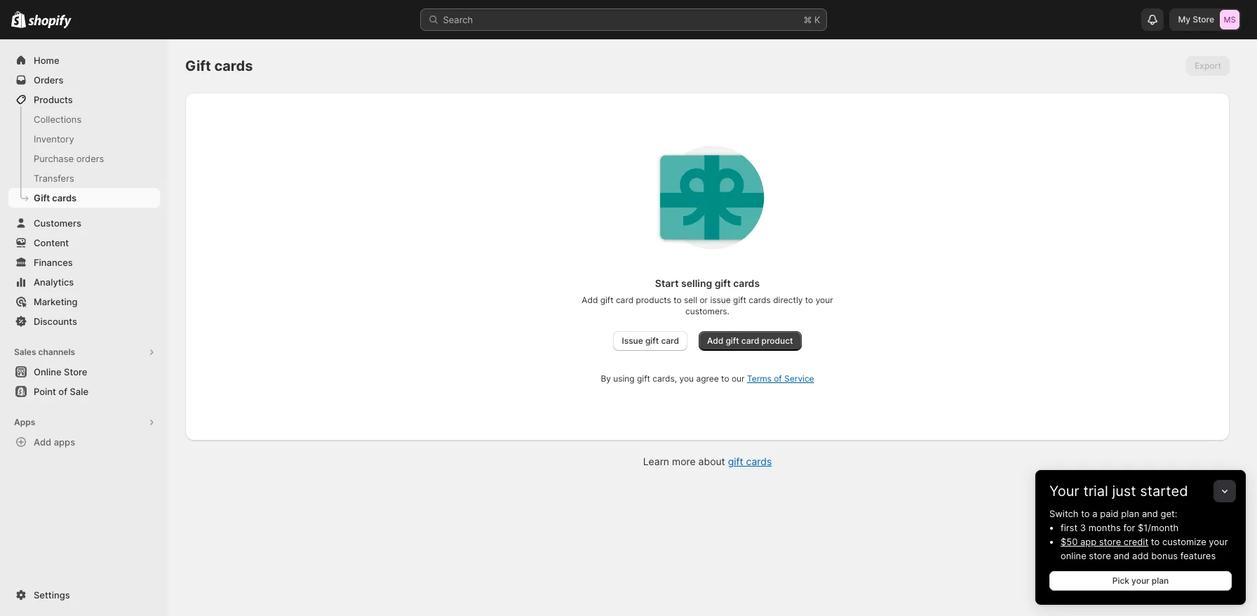 Task type: describe. For each thing, give the bounding box(es) containing it.
add for add apps
[[34, 436, 51, 448]]

pick your plan link
[[1050, 571, 1232, 591]]

online store
[[34, 366, 87, 378]]

started
[[1140, 483, 1188, 500]]

settings
[[34, 589, 70, 601]]

cards,
[[653, 373, 677, 384]]

add for add gift card products to sell or issue gift cards directly to your customers.
[[582, 295, 598, 305]]

start selling gift cards
[[655, 277, 760, 289]]

2 vertical spatial your
[[1132, 575, 1150, 586]]

online
[[34, 366, 61, 378]]

bonus
[[1152, 550, 1178, 561]]

1 vertical spatial plan
[[1152, 575, 1169, 586]]

my store image
[[1220, 10, 1240, 29]]

orders
[[76, 153, 104, 164]]

customers
[[34, 218, 81, 229]]

products
[[636, 295, 671, 305]]

to customize your online store and add bonus features
[[1061, 536, 1228, 561]]

add gift card product
[[707, 335, 793, 346]]

your trial just started
[[1050, 483, 1188, 500]]

customize
[[1163, 536, 1207, 547]]

point
[[34, 386, 56, 397]]

to left sell
[[674, 295, 682, 305]]

cards inside add gift card products to sell or issue gift cards directly to your customers.
[[749, 295, 771, 305]]

content
[[34, 237, 69, 248]]

by
[[601, 373, 611, 384]]

k
[[815, 14, 821, 25]]

$50 app store credit link
[[1061, 536, 1149, 547]]

products
[[34, 94, 73, 105]]

transfers link
[[8, 168, 160, 188]]

your
[[1050, 483, 1080, 500]]

for
[[1124, 522, 1136, 533]]

purchase orders link
[[8, 149, 160, 168]]

apps
[[14, 417, 35, 427]]

analytics link
[[8, 272, 160, 292]]

app
[[1081, 536, 1097, 547]]

get:
[[1161, 508, 1178, 519]]

issue gift card button
[[614, 331, 688, 351]]

you
[[680, 373, 694, 384]]

collections
[[34, 114, 82, 125]]

switch to a paid plan and get:
[[1050, 508, 1178, 519]]

gift cards link
[[728, 455, 772, 467]]

export button
[[1187, 56, 1230, 76]]

gift cards link
[[8, 188, 160, 208]]

trial
[[1084, 483, 1109, 500]]

my
[[1178, 14, 1191, 25]]

search
[[443, 14, 473, 25]]

first 3 months for $1/month
[[1061, 522, 1179, 533]]

card for issue gift card
[[661, 335, 679, 346]]

add apps
[[34, 436, 75, 448]]

shopify image
[[28, 15, 72, 29]]

customers.
[[686, 306, 730, 316]]

features
[[1181, 550, 1216, 561]]

learn more about gift cards
[[643, 455, 772, 467]]

$50 app store credit
[[1061, 536, 1149, 547]]

store inside to customize your online store and add bonus features
[[1089, 550, 1111, 561]]

online
[[1061, 550, 1087, 561]]

inventory link
[[8, 129, 160, 149]]

0 horizontal spatial gift
[[34, 192, 50, 203]]

point of sale
[[34, 386, 88, 397]]

add gift card products to sell or issue gift cards directly to your customers.
[[582, 295, 833, 316]]

your inside to customize your online store and add bonus features
[[1209, 536, 1228, 547]]

sales channels button
[[8, 342, 160, 362]]

$50
[[1061, 536, 1078, 547]]

switch
[[1050, 508, 1079, 519]]

analytics
[[34, 276, 74, 288]]

products link
[[8, 90, 160, 109]]

export
[[1195, 60, 1222, 71]]

service
[[785, 373, 814, 384]]

to right directly
[[805, 295, 813, 305]]

discounts
[[34, 316, 77, 327]]

1 horizontal spatial of
[[774, 373, 782, 384]]

collections link
[[8, 109, 160, 129]]

1 vertical spatial gift cards
[[34, 192, 77, 203]]

and for plan
[[1142, 508, 1158, 519]]



Task type: locate. For each thing, give the bounding box(es) containing it.
of inside button
[[58, 386, 67, 397]]

your right pick
[[1132, 575, 1150, 586]]

1 vertical spatial add
[[707, 335, 724, 346]]

issue
[[710, 295, 731, 305]]

transfers
[[34, 173, 74, 184]]

⌘ k
[[804, 14, 821, 25]]

orders link
[[8, 70, 160, 90]]

gift
[[715, 277, 731, 289], [600, 295, 614, 305], [733, 295, 747, 305], [646, 335, 659, 346], [726, 335, 739, 346], [637, 373, 650, 384], [728, 455, 744, 467]]

point of sale button
[[0, 382, 168, 401]]

marketing
[[34, 296, 78, 307]]

our
[[732, 373, 745, 384]]

1 horizontal spatial your
[[1132, 575, 1150, 586]]

and for store
[[1114, 550, 1130, 561]]

0 vertical spatial store
[[1193, 14, 1215, 25]]

1 horizontal spatial add
[[582, 295, 598, 305]]

card left products
[[616, 295, 634, 305]]

settings link
[[8, 585, 160, 605]]

$1/month
[[1138, 522, 1179, 533]]

store
[[1099, 536, 1121, 547], [1089, 550, 1111, 561]]

plan down bonus
[[1152, 575, 1169, 586]]

point of sale link
[[8, 382, 160, 401]]

store
[[1193, 14, 1215, 25], [64, 366, 87, 378]]

sell
[[684, 295, 698, 305]]

customers link
[[8, 213, 160, 233]]

finances
[[34, 257, 73, 268]]

add gift card product button
[[699, 331, 802, 351]]

add left products
[[582, 295, 598, 305]]

sales channels
[[14, 347, 75, 357]]

of right terms
[[774, 373, 782, 384]]

to left a
[[1081, 508, 1090, 519]]

0 horizontal spatial add
[[34, 436, 51, 448]]

and up '$1/month'
[[1142, 508, 1158, 519]]

card left product
[[742, 335, 760, 346]]

pick
[[1113, 575, 1130, 586]]

2 vertical spatial add
[[34, 436, 51, 448]]

just
[[1113, 483, 1136, 500]]

issue gift card
[[622, 335, 679, 346]]

0 horizontal spatial store
[[64, 366, 87, 378]]

your right directly
[[816, 295, 833, 305]]

card right issue
[[661, 335, 679, 346]]

0 vertical spatial your
[[816, 295, 833, 305]]

first
[[1061, 522, 1078, 533]]

2 horizontal spatial add
[[707, 335, 724, 346]]

selling
[[681, 277, 712, 289]]

add down customers.
[[707, 335, 724, 346]]

0 vertical spatial and
[[1142, 508, 1158, 519]]

0 vertical spatial plan
[[1122, 508, 1140, 519]]

store down months
[[1099, 536, 1121, 547]]

store down $50 app store credit link in the bottom of the page
[[1089, 550, 1111, 561]]

0 horizontal spatial card
[[616, 295, 634, 305]]

1 vertical spatial and
[[1114, 550, 1130, 561]]

months
[[1089, 522, 1121, 533]]

1 vertical spatial store
[[1089, 550, 1111, 561]]

apps button
[[8, 413, 160, 432]]

of
[[774, 373, 782, 384], [58, 386, 67, 397]]

home link
[[8, 51, 160, 70]]

learn
[[643, 455, 669, 467]]

store for online store
[[64, 366, 87, 378]]

your trial just started button
[[1036, 470, 1246, 500]]

of left the sale
[[58, 386, 67, 397]]

add left apps on the bottom left of page
[[34, 436, 51, 448]]

online store link
[[8, 362, 160, 382]]

0 horizontal spatial and
[[1114, 550, 1130, 561]]

0 vertical spatial gift cards
[[185, 58, 253, 74]]

sale
[[70, 386, 88, 397]]

card inside add gift card products to sell or issue gift cards directly to your customers.
[[616, 295, 634, 305]]

add inside add gift card products to sell or issue gift cards directly to your customers.
[[582, 295, 598, 305]]

your inside add gift card products to sell or issue gift cards directly to your customers.
[[816, 295, 833, 305]]

and inside to customize your online store and add bonus features
[[1114, 550, 1130, 561]]

3
[[1080, 522, 1086, 533]]

card for add gift card products to sell or issue gift cards directly to your customers.
[[616, 295, 634, 305]]

your up features
[[1209, 536, 1228, 547]]

1 horizontal spatial card
[[661, 335, 679, 346]]

0 horizontal spatial plan
[[1122, 508, 1140, 519]]

1 vertical spatial store
[[64, 366, 87, 378]]

store right 'my'
[[1193, 14, 1215, 25]]

start
[[655, 277, 679, 289]]

your trial just started element
[[1036, 507, 1246, 605]]

terms
[[747, 373, 772, 384]]

2 horizontal spatial card
[[742, 335, 760, 346]]

0 horizontal spatial of
[[58, 386, 67, 397]]

by using gift cards, you agree to our terms of service
[[601, 373, 814, 384]]

2 horizontal spatial your
[[1209, 536, 1228, 547]]

1 horizontal spatial and
[[1142, 508, 1158, 519]]

⌘
[[804, 14, 812, 25]]

terms of service link
[[747, 373, 814, 384]]

to
[[674, 295, 682, 305], [805, 295, 813, 305], [721, 373, 729, 384], [1081, 508, 1090, 519], [1151, 536, 1160, 547]]

card for add gift card product
[[742, 335, 760, 346]]

product
[[762, 335, 793, 346]]

home
[[34, 55, 59, 66]]

1 vertical spatial your
[[1209, 536, 1228, 547]]

0 vertical spatial of
[[774, 373, 782, 384]]

and
[[1142, 508, 1158, 519], [1114, 550, 1130, 561]]

store up the sale
[[64, 366, 87, 378]]

add
[[1133, 550, 1149, 561]]

to inside to customize your online store and add bonus features
[[1151, 536, 1160, 547]]

content link
[[8, 233, 160, 253]]

gift
[[185, 58, 211, 74], [34, 192, 50, 203]]

store for my store
[[1193, 14, 1215, 25]]

issue
[[622, 335, 643, 346]]

add for add gift card product
[[707, 335, 724, 346]]

finances link
[[8, 253, 160, 272]]

1 horizontal spatial gift cards
[[185, 58, 253, 74]]

using
[[613, 373, 635, 384]]

to down '$1/month'
[[1151, 536, 1160, 547]]

marketing link
[[8, 292, 160, 312]]

more
[[672, 455, 696, 467]]

paid
[[1100, 508, 1119, 519]]

credit
[[1124, 536, 1149, 547]]

1 vertical spatial gift
[[34, 192, 50, 203]]

online store button
[[0, 362, 168, 382]]

agree
[[696, 373, 719, 384]]

pick your plan
[[1113, 575, 1169, 586]]

and left add
[[1114, 550, 1130, 561]]

card
[[616, 295, 634, 305], [661, 335, 679, 346], [742, 335, 760, 346]]

1 horizontal spatial gift
[[185, 58, 211, 74]]

0 horizontal spatial your
[[816, 295, 833, 305]]

a
[[1093, 508, 1098, 519]]

channels
[[38, 347, 75, 357]]

store inside button
[[64, 366, 87, 378]]

1 horizontal spatial store
[[1193, 14, 1215, 25]]

inventory
[[34, 133, 74, 145]]

0 vertical spatial add
[[582, 295, 598, 305]]

add apps button
[[8, 432, 160, 452]]

apps
[[54, 436, 75, 448]]

1 vertical spatial of
[[58, 386, 67, 397]]

to left our
[[721, 373, 729, 384]]

0 horizontal spatial gift cards
[[34, 192, 77, 203]]

my store
[[1178, 14, 1215, 25]]

directly
[[773, 295, 803, 305]]

1 horizontal spatial plan
[[1152, 575, 1169, 586]]

sales
[[14, 347, 36, 357]]

plan up "for"
[[1122, 508, 1140, 519]]

about
[[699, 455, 725, 467]]

purchase orders
[[34, 153, 104, 164]]

0 vertical spatial store
[[1099, 536, 1121, 547]]

purchase
[[34, 153, 74, 164]]

0 vertical spatial gift
[[185, 58, 211, 74]]

gift cards
[[185, 58, 253, 74], [34, 192, 77, 203]]

shopify image
[[11, 11, 26, 28]]



Task type: vqa. For each thing, say whether or not it's contained in the screenshot.
bottom puffy
no



